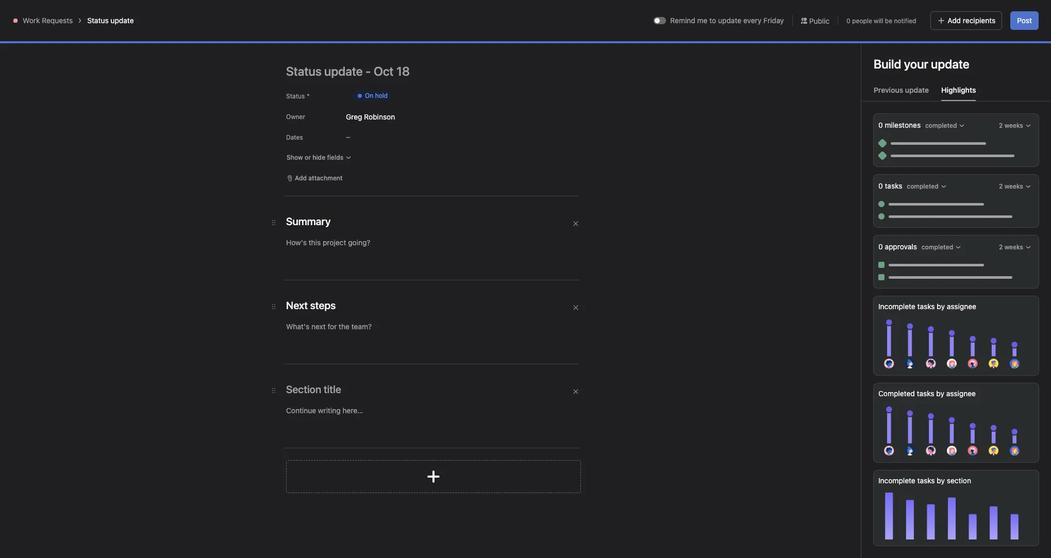 Task type: locate. For each thing, give the bounding box(es) containing it.
2 weeks
[[1000, 122, 1024, 129], [1000, 183, 1024, 190], [1000, 243, 1024, 251]]

1 2 weeks from the top
[[1000, 122, 1024, 129]]

completed right milestones on the right
[[926, 122, 958, 129]]

None text field
[[167, 35, 242, 53]]

briefcase image
[[142, 38, 155, 50]]

2 incomplete from the top
[[879, 477, 916, 486]]

hide
[[313, 154, 326, 161]]

friday
[[764, 16, 784, 25]]

1 horizontal spatial update
[[719, 16, 742, 25]]

completed right approvals
[[922, 243, 954, 251]]

2 weeks from the top
[[1005, 183, 1024, 190]]

1 vertical spatial 2
[[1000, 183, 1003, 190]]

3 weeks from the top
[[1005, 243, 1024, 251]]

list box
[[404, 4, 652, 21]]

by
[[937, 302, 946, 311], [937, 390, 945, 398], [937, 477, 946, 486]]

0 for 0 tasks
[[879, 182, 883, 190]]

0 vertical spatial completed button
[[923, 119, 968, 133]]

show
[[287, 154, 303, 161]]

approvals
[[885, 242, 918, 251]]

1 vertical spatial section title text field
[[286, 383, 341, 397]]

2 vertical spatial 2 weeks
[[1000, 243, 1024, 251]]

2 vertical spatial completed
[[922, 243, 954, 251]]

1 horizontal spatial add
[[948, 16, 962, 25]]

timeline
[[285, 64, 314, 73]]

2 remove section image from the top
[[573, 389, 579, 395]]

work requests
[[23, 16, 73, 25]]

2 weeks for approvals
[[1000, 243, 1024, 251]]

0 vertical spatial 2 weeks
[[1000, 122, 1024, 129]]

30 days left
[[855, 12, 890, 20]]

previous
[[874, 86, 904, 94]]

weeks
[[1005, 122, 1024, 129], [1005, 183, 1024, 190], [1005, 243, 1024, 251]]

*
[[307, 92, 310, 100]]

2 vertical spatial completed button
[[920, 240, 965, 255]]

1 vertical spatial completed
[[908, 183, 939, 190]]

3 2 weeks button from the top
[[997, 240, 1035, 255]]

backlog
[[293, 111, 324, 121]]

1 vertical spatial 2 weeks button
[[997, 180, 1035, 194]]

0 vertical spatial remove section image
[[573, 305, 579, 311]]

2 for approvals
[[1000, 243, 1003, 251]]

your update
[[905, 57, 970, 71]]

add for add billing info
[[970, 8, 981, 16]]

show or hide fields button
[[282, 151, 357, 165]]

remove section image
[[573, 305, 579, 311], [573, 389, 579, 395]]

1 vertical spatial assignee
[[947, 390, 976, 398]]

2 vertical spatial 2
[[1000, 243, 1003, 251]]

completed button for 0 milestones
[[923, 119, 968, 133]]

0 horizontal spatial status
[[87, 16, 109, 25]]

assignee
[[947, 302, 977, 311], [947, 390, 976, 398]]

1 2 from the top
[[1000, 122, 1003, 129]]

completed button
[[923, 119, 968, 133], [905, 180, 950, 194], [920, 240, 965, 255]]

status for status update
[[87, 16, 109, 25]]

recipients
[[964, 16, 996, 25]]

robinson
[[364, 112, 395, 121]]

people
[[853, 17, 873, 25]]

previous update
[[874, 86, 930, 94]]

post
[[1018, 16, 1033, 25]]

2 vertical spatial 2 weeks button
[[997, 240, 1035, 255]]

1 incomplete from the top
[[879, 302, 916, 311]]

tasks for incomplete tasks by assignee
[[918, 302, 936, 311]]

completed for 0 approvals
[[922, 243, 954, 251]]

tasks for completed tasks by assignee
[[917, 390, 935, 398]]

info
[[1002, 8, 1013, 16]]

tasks
[[885, 182, 903, 190], [918, 302, 936, 311], [917, 390, 935, 398], [918, 477, 936, 486]]

2 2 from the top
[[1000, 183, 1003, 190]]

Section title text field
[[286, 215, 331, 229], [286, 383, 341, 397]]

30
[[855, 12, 863, 20]]

Title of update text field
[[286, 60, 596, 83]]

in
[[923, 8, 928, 16]]

timeline link
[[277, 63, 314, 75]]

add billing info button
[[965, 5, 1018, 20]]

0 people will be notified
[[847, 17, 917, 25]]

completed right 0 tasks
[[908, 183, 939, 190]]

add report section image
[[426, 469, 442, 485]]

0 vertical spatial status
[[87, 16, 109, 25]]

attachment
[[309, 174, 343, 182]]

0 horizontal spatial add
[[295, 174, 307, 182]]

2 horizontal spatial add
[[970, 8, 981, 16]]

1 vertical spatial completed button
[[905, 180, 950, 194]]

what's
[[901, 8, 921, 16]]

add recipients button
[[931, 11, 1003, 30]]

calendar
[[335, 64, 365, 73]]

2 2 weeks button from the top
[[997, 180, 1035, 194]]

1 vertical spatial status
[[286, 92, 305, 100]]

2 weeks for tasks
[[1000, 183, 1024, 190]]

remove section image for second section title text field from the top of the page
[[573, 389, 579, 395]]

0 vertical spatial 2 weeks button
[[997, 119, 1035, 133]]

0 vertical spatial assignee
[[947, 302, 977, 311]]

remind me to update every friday switch
[[654, 17, 667, 24]]

1 vertical spatial 2 weeks
[[1000, 183, 1024, 190]]

2 weeks button
[[997, 119, 1035, 133], [997, 180, 1035, 194], [997, 240, 1035, 255]]

1 horizontal spatial status
[[286, 92, 305, 100]]

0 vertical spatial weeks
[[1005, 122, 1024, 129]]

completed
[[926, 122, 958, 129], [908, 183, 939, 190], [922, 243, 954, 251]]

0 for 0 approvals
[[879, 242, 883, 251]]

be
[[886, 17, 893, 25]]

0 vertical spatial by
[[937, 302, 946, 311]]

status right requests
[[87, 16, 109, 25]]

2 vertical spatial by
[[937, 477, 946, 486]]

2 horizontal spatial update
[[906, 86, 930, 94]]

3 2 from the top
[[1000, 243, 1003, 251]]

0 for 0 milestones
[[879, 121, 883, 129]]

completed for 0 tasks
[[908, 183, 939, 190]]

add recipients
[[948, 16, 996, 25]]

0 milestones
[[879, 121, 923, 129]]

greg
[[346, 112, 362, 121]]

completed button for 0 tasks
[[905, 180, 950, 194]]

0 vertical spatial incomplete
[[879, 302, 916, 311]]

add for add recipients
[[948, 16, 962, 25]]

1 vertical spatial by
[[937, 390, 945, 398]]

0 horizontal spatial update
[[111, 16, 134, 25]]

assignee for incomplete tasks by assignee
[[947, 302, 977, 311]]

update
[[111, 16, 134, 25], [719, 16, 742, 25], [906, 86, 930, 94]]

1 section title text field from the top
[[286, 215, 331, 229]]

0 approvals
[[879, 242, 920, 251]]

assignee for completed tasks by assignee
[[947, 390, 976, 398]]

update inside tab list
[[906, 86, 930, 94]]

status left *
[[286, 92, 305, 100]]

requests
[[42, 16, 73, 25]]

section
[[947, 477, 972, 486]]

—
[[346, 134, 351, 140]]

add inside dropdown button
[[295, 174, 307, 182]]

1 vertical spatial weeks
[[1005, 183, 1024, 190]]

status
[[87, 16, 109, 25], [286, 92, 305, 100]]

weeks for approvals
[[1005, 243, 1024, 251]]

2 2 weeks from the top
[[1000, 183, 1024, 190]]

update for status update
[[111, 16, 134, 25]]

incomplete for incomplete tasks by section
[[879, 477, 916, 486]]

0 tasks
[[879, 182, 905, 190]]

add attachment
[[295, 174, 343, 182]]

2 section title text field from the top
[[286, 383, 341, 397]]

2
[[1000, 122, 1003, 129], [1000, 183, 1003, 190], [1000, 243, 1003, 251]]

rules for backlog image
[[393, 112, 401, 120]]

days
[[865, 12, 878, 20]]

0
[[847, 17, 851, 25], [879, 121, 883, 129], [879, 182, 883, 190], [879, 242, 883, 251]]

1 remove section image from the top
[[573, 305, 579, 311]]

workflow
[[386, 64, 418, 73]]

add
[[970, 8, 981, 16], [948, 16, 962, 25], [295, 174, 307, 182]]

trial?
[[940, 8, 954, 16]]

0 vertical spatial 2
[[1000, 122, 1003, 129]]

build
[[874, 57, 902, 71]]

tab list
[[862, 85, 1052, 102]]

calendar link
[[326, 63, 365, 75]]

1 weeks from the top
[[1005, 122, 1024, 129]]

1 vertical spatial remove section image
[[573, 389, 579, 395]]

by for incomplete tasks by assignee
[[937, 302, 946, 311]]

on
[[365, 92, 374, 100]]

1 2 weeks button from the top
[[997, 119, 1035, 133]]

add billing info
[[970, 8, 1013, 16]]

status *
[[286, 92, 310, 100]]

hold
[[375, 92, 388, 100]]

0 vertical spatial section title text field
[[286, 215, 331, 229]]

2 weeks button for tasks
[[997, 180, 1035, 194]]

2 weeks for milestones
[[1000, 122, 1024, 129]]

1 vertical spatial incomplete
[[879, 477, 916, 486]]

0 for 0 people will be notified
[[847, 17, 851, 25]]

or
[[305, 154, 311, 161]]

3 2 weeks from the top
[[1000, 243, 1024, 251]]

incomplete
[[879, 302, 916, 311], [879, 477, 916, 486]]

0 vertical spatial completed
[[926, 122, 958, 129]]

2 vertical spatial weeks
[[1005, 243, 1024, 251]]



Task type: vqa. For each thing, say whether or not it's contained in the screenshot.
the bottommost Remove section image
yes



Task type: describe. For each thing, give the bounding box(es) containing it.
dates
[[286, 134, 303, 141]]

remove section image for next steps text box
[[573, 305, 579, 311]]

on hold button
[[346, 87, 399, 105]]

greg robinson
[[346, 112, 395, 121]]

remove section image
[[573, 221, 579, 227]]

status for status *
[[286, 92, 305, 100]]

by for completed tasks by assignee
[[937, 390, 945, 398]]

highlights
[[942, 86, 977, 94]]

weeks for tasks
[[1005, 183, 1024, 190]]

what's in my trial?
[[901, 8, 954, 16]]

hide sidebar image
[[13, 8, 22, 17]]

work requests link
[[23, 16, 73, 25]]

2 for tasks
[[1000, 183, 1003, 190]]

fields
[[327, 154, 344, 161]]

remind
[[671, 16, 696, 25]]

tab list containing previous update
[[862, 85, 1052, 102]]

update for previous update
[[906, 86, 930, 94]]

home link
[[6, 31, 118, 48]]

completed for 0 milestones
[[926, 122, 958, 129]]

2 weeks button for milestones
[[997, 119, 1035, 133]]

incomplete tasks by section
[[879, 477, 972, 486]]

status update
[[87, 16, 134, 25]]

add for add attachment
[[295, 174, 307, 182]]

completed
[[879, 390, 916, 398]]

post button
[[1011, 11, 1039, 30]]

public
[[810, 16, 830, 25]]

work
[[23, 16, 40, 25]]

what's in my trial? button
[[896, 5, 959, 20]]

add attachment button
[[282, 171, 347, 186]]

2 weeks button for approvals
[[997, 240, 1035, 255]]

milestones
[[885, 121, 921, 129]]

workflow link
[[378, 63, 418, 75]]

every
[[744, 16, 762, 25]]

completed tasks by assignee
[[879, 390, 976, 398]]

Section title text field
[[286, 299, 336, 313]]

tasks for 0 tasks
[[885, 182, 903, 190]]

on hold
[[365, 92, 388, 100]]

incomplete for incomplete tasks by assignee
[[879, 302, 916, 311]]

add to starred image
[[262, 40, 270, 48]]

weeks for milestones
[[1005, 122, 1024, 129]]

billing
[[983, 8, 1000, 16]]

left
[[880, 12, 890, 20]]

incomplete tasks by assignee
[[879, 302, 977, 311]]

owner
[[286, 113, 305, 121]]

show or hide fields
[[287, 154, 344, 161]]

will
[[874, 17, 884, 25]]

remind me to update every friday
[[671, 16, 784, 25]]

home
[[27, 35, 47, 44]]

completed button for 0 approvals
[[920, 240, 965, 255]]

by for incomplete tasks by section
[[937, 477, 946, 486]]

notified
[[895, 17, 917, 25]]

to
[[710, 16, 717, 25]]

my
[[930, 8, 938, 16]]

build your update
[[874, 57, 970, 71]]

me
[[698, 16, 708, 25]]

tasks for incomplete tasks by section
[[918, 477, 936, 486]]

2 for milestones
[[1000, 122, 1003, 129]]



